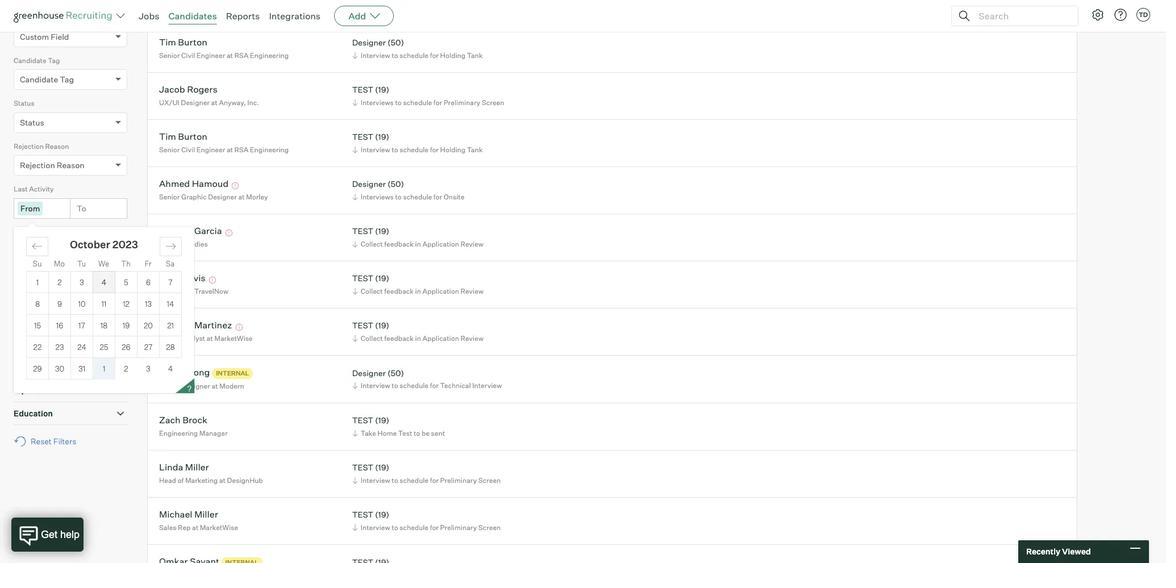 Task type: locate. For each thing, give the bounding box(es) containing it.
1 vertical spatial to
[[77, 246, 86, 256]]

4 button down we
[[93, 272, 115, 293]]

1 (50) from the top
[[388, 38, 404, 47]]

3 button down tu on the top of the page
[[71, 272, 93, 293]]

custom
[[14, 13, 39, 22], [20, 32, 49, 41]]

2 vertical spatial application
[[423, 334, 459, 343]]

0 vertical spatial 4 button
[[93, 272, 115, 293]]

tag down custom field element
[[48, 56, 60, 65]]

1 vertical spatial civil
[[181, 145, 195, 154]]

anyway,
[[219, 98, 246, 107]]

0 vertical spatial test (19) collect feedback in application review
[[352, 226, 484, 248]]

18 button
[[93, 315, 115, 336]]

michael up cto at foodies
[[159, 225, 192, 237]]

1 tim from the top
[[159, 37, 176, 48]]

2 michael from the top
[[159, 320, 192, 331]]

review for michael garcia
[[461, 240, 484, 248]]

24 button
[[71, 337, 93, 358]]

1 vertical spatial 1 button
[[93, 358, 115, 379]]

3 application from the top
[[423, 334, 459, 343]]

0 vertical spatial application
[[423, 240, 459, 248]]

0 vertical spatial interview to schedule for preliminary screen link
[[350, 475, 504, 486]]

senior
[[159, 51, 180, 60], [159, 145, 180, 154], [159, 193, 180, 201], [159, 382, 180, 390]]

potential
[[48, 314, 78, 323]]

tim for test
[[159, 131, 176, 142]]

rogers
[[187, 84, 217, 95]]

rejection reason
[[14, 142, 69, 150], [20, 160, 85, 170]]

2 (19) from the top
[[375, 132, 389, 142]]

application for jane davis
[[423, 287, 459, 295]]

2 tim burton link from the top
[[159, 131, 207, 144]]

2 down mo
[[58, 278, 62, 287]]

miller up marketing
[[185, 462, 209, 473]]

3 button
[[71, 272, 93, 293], [137, 358, 159, 379]]

interview to schedule for preliminary screen link
[[350, 475, 504, 486], [350, 522, 504, 533]]

education
[[14, 408, 53, 418]]

collect for jane davis
[[361, 287, 383, 295]]

(50) down add popup button
[[388, 38, 404, 47]]

miller
[[185, 462, 209, 473], [194, 509, 218, 520]]

1 vertical spatial 3 button
[[137, 358, 159, 379]]

feedback for jane davis
[[384, 287, 414, 295]]

review for michael martinez
[[461, 334, 484, 343]]

0 vertical spatial tim burton link
[[159, 37, 207, 50]]

engineering for test (19)
[[250, 145, 289, 154]]

2 vertical spatial to
[[77, 289, 86, 299]]

21
[[167, 321, 174, 330]]

3
[[80, 278, 84, 287], [146, 364, 151, 373]]

4 test from the top
[[352, 274, 373, 283]]

(50) inside designer (50) interviews to schedule for onsite
[[388, 179, 404, 189]]

martinez
[[194, 320, 232, 331]]

0 horizontal spatial 4
[[102, 278, 106, 287]]

2 tim burton senior civil engineer at rsa engineering from the top
[[159, 131, 289, 154]]

interview to schedule for holding tank link up test (19) interviews to schedule for preliminary screen
[[350, 50, 486, 61]]

jobs link
[[139, 10, 159, 22]]

interviews for designer
[[361, 193, 394, 201]]

1 horizontal spatial 3 button
[[137, 358, 159, 379]]

to up 10
[[77, 289, 86, 299]]

sent
[[431, 429, 445, 438]]

28 button
[[160, 337, 181, 358]]

2 feedback from the top
[[384, 287, 414, 295]]

designer inside jacob rogers ux/ui designer at anyway, inc.
[[181, 98, 210, 107]]

schedule inside test (19) interview to schedule for holding tank
[[400, 145, 429, 154]]

2 test (19) collect feedback in application review from the top
[[352, 274, 484, 295]]

1 vertical spatial tim burton link
[[159, 131, 207, 144]]

holding inside test (19) interview to schedule for holding tank
[[440, 145, 465, 154]]

holding up designer (50) interview to schedule for holding tank
[[440, 4, 465, 12]]

2 vertical spatial interview to schedule for holding tank link
[[350, 144, 486, 155]]

2 vertical spatial tank
[[467, 145, 483, 154]]

8 (19) from the top
[[375, 510, 389, 520]]

1 vertical spatial field
[[51, 32, 69, 41]]

1 to from the top
[[77, 203, 86, 213]]

add button
[[334, 6, 394, 26]]

1 feedback from the top
[[384, 240, 414, 248]]

2 to from the top
[[77, 246, 86, 256]]

2 for top 2 button
[[58, 278, 62, 287]]

senior up jacob
[[159, 51, 180, 60]]

michael inside the michael martinez 'link'
[[159, 320, 192, 331]]

tank
[[467, 4, 483, 12], [467, 51, 483, 60], [467, 145, 483, 154]]

3 interview to schedule for holding tank link from the top
[[350, 144, 486, 155]]

(50)
[[388, 38, 404, 47], [388, 179, 404, 189], [388, 368, 404, 378]]

recently viewed
[[1026, 547, 1091, 557]]

civil for test (19)
[[181, 145, 195, 154]]

0 horizontal spatial 4 button
[[93, 272, 115, 293]]

1 senior from the top
[[159, 51, 180, 60]]

3 review from the top
[[461, 334, 484, 343]]

(50) up interviews to schedule for onsite link
[[388, 179, 404, 189]]

27 button
[[138, 337, 159, 358]]

custom field
[[14, 13, 56, 22], [20, 32, 69, 41]]

3 test from the top
[[352, 226, 373, 236]]

2 burton from the top
[[178, 131, 207, 142]]

19 button
[[115, 315, 137, 336]]

interview to schedule for holding tank link up designer (50) interviews to schedule for onsite
[[350, 144, 486, 155]]

holding inside designer (50) interview to schedule for holding tank
[[440, 51, 465, 60]]

0 vertical spatial feedback
[[384, 240, 414, 248]]

miller inside michael miller sales rep at marketwise
[[194, 509, 218, 520]]

interview to schedule for holding tank link
[[350, 3, 486, 14], [350, 50, 486, 61], [350, 144, 486, 155]]

1
[[36, 278, 39, 287], [103, 364, 105, 373]]

rsa down "reports" link
[[234, 51, 249, 60]]

zach brock link
[[159, 415, 207, 428]]

6 test from the top
[[352, 416, 373, 425]]

interviews to schedule for preliminary screen link
[[350, 97, 507, 108]]

miller for michael miller
[[194, 509, 218, 520]]

1 horizontal spatial 1
[[103, 364, 105, 373]]

0 vertical spatial preliminary
[[444, 98, 480, 107]]

7 button
[[160, 272, 181, 293]]

rsa for designer (50)
[[234, 51, 249, 60]]

2 vertical spatial test (19) collect feedback in application review
[[352, 321, 484, 343]]

in for michael martinez
[[415, 334, 421, 343]]

1 vertical spatial marketwise
[[200, 523, 238, 532]]

1 right the hired
[[36, 278, 39, 287]]

preliminary for jacob rogers
[[444, 98, 480, 107]]

1 vertical spatial interview to schedule for preliminary screen link
[[350, 522, 504, 533]]

tank inside test (19) interview to schedule for holding tank
[[467, 145, 483, 154]]

1 vertical spatial rsa
[[234, 145, 249, 154]]

0 vertical spatial 2 button
[[49, 272, 70, 293]]

(19) inside test (19) interviews to schedule for preliminary screen
[[375, 85, 389, 95]]

1 horizontal spatial 3
[[146, 364, 151, 373]]

1 burton from the top
[[178, 37, 207, 48]]

from up 8 in the left bottom of the page
[[20, 289, 40, 299]]

engineering for designer (50)
[[250, 51, 289, 60]]

at inside michael miller sales rep at marketwise
[[192, 523, 198, 532]]

at inside jacob rogers ux/ui designer at anyway, inc.
[[211, 98, 217, 107]]

for
[[430, 4, 439, 12], [430, 51, 439, 60], [434, 98, 442, 107], [430, 145, 439, 154], [434, 193, 442, 201], [430, 382, 439, 390], [430, 476, 439, 485], [430, 523, 439, 532]]

preliminary for linda miller
[[440, 476, 477, 485]]

in for michael garcia
[[415, 240, 421, 248]]

rejection reason down status element
[[14, 142, 69, 150]]

test for head of marketing at designhub
[[352, 463, 373, 472]]

1 review from the top
[[461, 240, 484, 248]]

0 vertical spatial burton
[[178, 37, 207, 48]]

michael garcia link
[[159, 225, 222, 238]]

marketwise inside michael miller sales rep at marketwise
[[200, 523, 238, 532]]

25
[[100, 343, 108, 352]]

1 vertical spatial engineer
[[197, 145, 225, 154]]

1 vertical spatial preliminary
[[440, 476, 477, 485]]

test inside "test (19) take home test to be sent"
[[352, 416, 373, 425]]

1 vertical spatial collect
[[361, 287, 383, 295]]

4 button down 28 button
[[159, 358, 182, 379]]

(19) inside "test (19) take home test to be sent"
[[375, 416, 389, 425]]

rsa
[[234, 51, 249, 60], [234, 145, 249, 154]]

from for hired
[[20, 289, 40, 299]]

engineering up morley on the top
[[250, 145, 289, 154]]

? button
[[176, 378, 194, 393]]

to up october
[[77, 203, 86, 213]]

1 collect feedback in application review link from the top
[[350, 239, 486, 249]]

1 vertical spatial from
[[20, 246, 40, 256]]

at down rogers
[[211, 98, 217, 107]]

24
[[77, 343, 86, 352]]

6 (19) from the top
[[375, 416, 389, 425]]

senior down janet
[[159, 382, 180, 390]]

15 button
[[27, 315, 48, 336]]

3 tank from the top
[[467, 145, 483, 154]]

screen
[[482, 98, 504, 107], [478, 476, 501, 485], [478, 523, 501, 532]]

7 (19) from the top
[[375, 463, 389, 472]]

1 vertical spatial tag
[[60, 75, 74, 84]]

3 (19) from the top
[[375, 226, 389, 236]]

1 vertical spatial test (19) collect feedback in application review
[[352, 274, 484, 295]]

0 vertical spatial 4
[[102, 278, 106, 287]]

civil up the ahmed hamoud
[[181, 145, 195, 154]]

2 interviews from the top
[[361, 193, 394, 201]]

2 rsa from the top
[[234, 145, 249, 154]]

candidate
[[14, 56, 46, 65], [20, 75, 58, 84]]

interview to schedule for preliminary screen link for michael miller
[[350, 522, 504, 533]]

designer inside designer (50) interview to schedule for holding tank
[[352, 38, 386, 47]]

3 collect from the top
[[361, 334, 383, 343]]

3 button down the 27 button
[[137, 358, 159, 379]]

3 down the 27 button
[[146, 364, 151, 373]]

preliminary for michael miller
[[440, 523, 477, 532]]

student at n/a
[[159, 4, 207, 12]]

senior down the 'ahmed'
[[159, 193, 180, 201]]

1 vertical spatial tank
[[467, 51, 483, 60]]

2 vertical spatial holding
[[440, 145, 465, 154]]

tim burton senior civil engineer at rsa engineering down "reports" link
[[159, 37, 289, 60]]

1 vertical spatial interviews
[[361, 193, 394, 201]]

miller down marketing
[[194, 509, 218, 520]]

(19)
[[375, 85, 389, 95], [375, 132, 389, 142], [375, 226, 389, 236], [375, 274, 389, 283], [375, 321, 389, 330], [375, 416, 389, 425], [375, 463, 389, 472], [375, 510, 389, 520]]

0 vertical spatial in
[[415, 240, 421, 248]]

at down "reports" link
[[227, 51, 233, 60]]

engineer for test (19)
[[197, 145, 225, 154]]

4 down we
[[102, 278, 106, 287]]

7 test from the top
[[352, 463, 373, 472]]

1 button down 25 button
[[93, 358, 115, 379]]

to
[[77, 203, 86, 213], [77, 246, 86, 256], [77, 289, 86, 299]]

0 vertical spatial interviews
[[361, 98, 394, 107]]

1 holding from the top
[[440, 4, 465, 12]]

jane davis link
[[159, 272, 205, 286]]

5 (19) from the top
[[375, 321, 389, 330]]

interviews inside designer (50) interviews to schedule for onsite
[[361, 193, 394, 201]]

for inside designer (50) interviews to schedule for onsite
[[434, 193, 442, 201]]

michael inside michael garcia link
[[159, 225, 192, 237]]

jacob rogers ux/ui designer at anyway, inc.
[[159, 84, 259, 107]]

2 down 26 button
[[124, 364, 128, 373]]

0 vertical spatial reason
[[45, 142, 69, 150]]

(19) for senior civil engineer at rsa engineering
[[375, 132, 389, 142]]

0 vertical spatial screen
[[482, 98, 504, 107]]

for inside designer (50) interview to schedule for technical interview
[[430, 382, 439, 390]]

1 vertical spatial (50)
[[388, 179, 404, 189]]

4 (19) from the top
[[375, 274, 389, 283]]

tim burton senior civil engineer at rsa engineering down anyway,
[[159, 131, 289, 154]]

source
[[14, 339, 41, 349]]

3 collect feedback in application review link from the top
[[350, 333, 486, 344]]

3 michael from the top
[[159, 509, 192, 520]]

test (19) interview to schedule for preliminary screen for linda miller
[[352, 463, 501, 485]]

tim burton link
[[159, 37, 207, 50], [159, 131, 207, 144]]

schedule inside designer (50) interview to schedule for holding tank
[[400, 51, 429, 60]]

(50) for janet wong
[[388, 368, 404, 378]]

2 vertical spatial feedback
[[384, 334, 414, 343]]

26
[[122, 343, 131, 352]]

test (19) interview to schedule for holding tank
[[352, 132, 483, 154]]

1 horizontal spatial 2
[[124, 364, 128, 373]]

candidate up status element
[[20, 75, 58, 84]]

burton for test (19)
[[178, 131, 207, 142]]

2 vertical spatial from
[[20, 289, 40, 299]]

0 vertical spatial interview to schedule for holding tank link
[[350, 3, 486, 14]]

tim burton link down ux/ui
[[159, 131, 207, 144]]

1 interviews from the top
[[361, 98, 394, 107]]

3 test (19) collect feedback in application review from the top
[[352, 321, 484, 343]]

2 collect from the top
[[361, 287, 383, 295]]

2 vertical spatial preliminary
[[440, 523, 477, 532]]

1 vertical spatial miller
[[194, 509, 218, 520]]

18
[[100, 321, 108, 330]]

29 button
[[27, 358, 48, 379]]

engineer up hamoud
[[197, 145, 225, 154]]

3 holding from the top
[[440, 145, 465, 154]]

from down "last activity"
[[20, 203, 40, 213]]

0 vertical spatial from
[[20, 203, 40, 213]]

schedule inside designer (50) interview to schedule for technical interview
[[400, 382, 429, 390]]

3 feedback from the top
[[384, 334, 414, 343]]

candidates link
[[169, 10, 217, 22]]

student
[[159, 4, 185, 12]]

engineering down integrations
[[250, 51, 289, 60]]

2 button down mo
[[49, 272, 70, 293]]

2 collect feedback in application review link from the top
[[350, 286, 486, 297]]

application for michael martinez
[[423, 334, 459, 343]]

1 horizontal spatial 4 button
[[159, 358, 182, 379]]

1 michael from the top
[[159, 225, 192, 237]]

civil up jacob rogers link
[[181, 51, 195, 60]]

holding up test (19) interviews to schedule for preliminary screen
[[440, 51, 465, 60]]

rsa up ahmed hamoud has been in onsite for more than 21 days icon at the left top of the page
[[234, 145, 249, 154]]

test (19) collect feedback in application review for jane davis
[[352, 274, 484, 295]]

to for applied on
[[77, 246, 86, 256]]

3 (50) from the top
[[388, 368, 404, 378]]

on up move backward to switch to the previous month. icon
[[40, 228, 49, 236]]

test for senior civil engineer at rsa engineering
[[352, 132, 373, 142]]

interview to schedule for holding tank link up designer (50) interview to schedule for holding tank
[[350, 3, 486, 14]]

1 tim burton senior civil engineer at rsa engineering from the top
[[159, 37, 289, 60]]

2 from from the top
[[20, 246, 40, 256]]

0 vertical spatial to
[[77, 203, 86, 213]]

(19) for head of marketing at designhub
[[375, 463, 389, 472]]

2 test from the top
[[352, 132, 373, 142]]

technical
[[440, 382, 471, 390]]

1 vertical spatial tim burton senior civil engineer at rsa engineering
[[159, 131, 289, 154]]

0 vertical spatial review
[[461, 240, 484, 248]]

tim burton senior civil engineer at rsa engineering for test
[[159, 131, 289, 154]]

home
[[378, 429, 397, 438]]

3 in from the top
[[415, 334, 421, 343]]

michael martinez
[[159, 320, 232, 331]]

3 from from the top
[[20, 289, 40, 299]]

preliminary inside test (19) interviews to schedule for preliminary screen
[[444, 98, 480, 107]]

16
[[56, 321, 63, 330]]

screen for jacob rogers
[[482, 98, 504, 107]]

0 vertical spatial collect feedback in application review link
[[350, 239, 486, 249]]

michael up sales
[[159, 509, 192, 520]]

test for ux/ui designer at anyway, inc.
[[352, 85, 373, 95]]

1 vertical spatial 3
[[146, 364, 151, 373]]

move backward to switch to the previous month. image
[[32, 241, 43, 252]]

2 in from the top
[[415, 287, 421, 295]]

designer inside designer (50) interviews to schedule for onsite
[[352, 179, 386, 189]]

1 vertical spatial tim
[[159, 131, 176, 142]]

test inside test (19) interviews to schedule for preliminary screen
[[352, 85, 373, 95]]

(19) for ux/ui designer at anyway, inc.
[[375, 85, 389, 95]]

(19) inside test (19) interview to schedule for holding tank
[[375, 132, 389, 142]]

31
[[78, 364, 85, 373]]

2 review from the top
[[461, 287, 484, 295]]

0 vertical spatial status
[[14, 99, 34, 108]]

2 (50) from the top
[[388, 179, 404, 189]]

test for cto at foodies
[[352, 226, 373, 236]]

head
[[159, 476, 176, 485]]

8 test from the top
[[352, 510, 373, 520]]

senior up the 'ahmed'
[[159, 145, 180, 154]]

rejection reason element
[[14, 141, 127, 184]]

1 down 25 button
[[103, 364, 105, 373]]

janet wong link
[[159, 367, 210, 380]]

tank inside designer (50) interview to schedule for holding tank
[[467, 51, 483, 60]]

2 holding from the top
[[440, 51, 465, 60]]

to inside designer (50) interview to schedule for holding tank
[[392, 51, 398, 60]]

show
[[28, 314, 47, 323]]

2 vertical spatial collect
[[361, 334, 383, 343]]

interviews inside test (19) interviews to schedule for preliminary screen
[[361, 98, 394, 107]]

(50) up interview to schedule for technical interview 'link'
[[388, 368, 404, 378]]

0 vertical spatial 2
[[58, 278, 62, 287]]

1 vertical spatial on
[[33, 271, 42, 279]]

1 (19) from the top
[[375, 85, 389, 95]]

viewed
[[1062, 547, 1091, 557]]

engineering down zach brock link
[[159, 429, 198, 438]]

2 application from the top
[[423, 287, 459, 295]]

1 tim burton link from the top
[[159, 37, 207, 50]]

(50) inside designer (50) interview to schedule for technical interview
[[388, 368, 404, 378]]

1 tank from the top
[[467, 4, 483, 12]]

22
[[33, 343, 42, 352]]

to up tu on the top of the page
[[77, 246, 86, 256]]

2 button down 26 button
[[115, 358, 137, 379]]

25 button
[[93, 337, 115, 358]]

from up su
[[20, 246, 40, 256]]

1 rsa from the top
[[234, 51, 249, 60]]

reports link
[[226, 10, 260, 22]]

4 down 28 button
[[168, 364, 173, 373]]

test (19) collect feedback in application review for michael garcia
[[352, 226, 484, 248]]

screen inside test (19) interviews to schedule for preliminary screen
[[482, 98, 504, 107]]

collect
[[361, 240, 383, 248], [361, 287, 383, 295], [361, 334, 383, 343]]

candidate tag down custom field element
[[14, 56, 60, 65]]

27
[[144, 343, 152, 352]]

tim down jobs link
[[159, 37, 176, 48]]

tim burton link down candidates
[[159, 37, 207, 50]]

at left "n/a"
[[186, 4, 192, 12]]

1 interview to schedule for preliminary screen link from the top
[[350, 475, 504, 486]]

0 vertical spatial 3
[[80, 278, 84, 287]]

1 application from the top
[[423, 240, 459, 248]]

5 test from the top
[[352, 321, 373, 330]]

22 button
[[27, 337, 48, 358]]

2 interview to schedule for preliminary screen link from the top
[[350, 522, 504, 533]]

status down candidate tag element
[[14, 99, 34, 108]]

move forward to switch to the next month. image
[[165, 241, 176, 252]]

michael up junior
[[159, 320, 192, 331]]

at right marketing
[[219, 476, 226, 485]]

3 to from the top
[[77, 289, 86, 299]]

1 vertical spatial test (19) interview to schedule for preliminary screen
[[352, 510, 501, 532]]

1 vertical spatial application
[[423, 287, 459, 295]]

manager
[[199, 429, 228, 438]]

activity
[[29, 185, 54, 193]]

holding up onsite
[[440, 145, 465, 154]]

designer inside designer (50) interview to schedule for technical interview
[[352, 368, 386, 378]]

at right cto
[[175, 240, 181, 248]]

1 civil from the top
[[181, 51, 195, 60]]

1 vertical spatial collect feedback in application review link
[[350, 286, 486, 297]]

(19) for director at travelnow
[[375, 274, 389, 283]]

october 2023
[[70, 238, 138, 250]]

tim down ux/ui
[[159, 131, 176, 142]]

0 vertical spatial miller
[[185, 462, 209, 473]]

6 button
[[138, 272, 159, 293]]

status up rejection reason 'element'
[[20, 117, 44, 127]]

0 vertical spatial engineering
[[250, 51, 289, 60]]

tim
[[159, 37, 176, 48], [159, 131, 176, 142]]

at down the davis
[[187, 287, 193, 295]]

tim burton senior civil engineer at rsa engineering for designer
[[159, 37, 289, 60]]

test (19) collect feedback in application review for michael martinez
[[352, 321, 484, 343]]

2 vertical spatial review
[[461, 334, 484, 343]]

1 test (19) interview to schedule for preliminary screen from the top
[[352, 463, 501, 485]]

feedback for michael garcia
[[384, 240, 414, 248]]

0 horizontal spatial 2 button
[[49, 272, 70, 293]]

test for engineering manager
[[352, 416, 373, 425]]

interview inside test (19) interview to schedule for holding tank
[[361, 145, 390, 154]]

2 civil from the top
[[181, 145, 195, 154]]

1 test from the top
[[352, 85, 373, 95]]

morley
[[246, 193, 268, 201]]

1 test (19) collect feedback in application review from the top
[[352, 226, 484, 248]]

0 vertical spatial collect
[[361, 240, 383, 248]]

0 vertical spatial field
[[40, 13, 56, 22]]

at right rep
[[192, 523, 198, 532]]

tag
[[48, 56, 60, 65], [60, 75, 74, 84]]

jane davis has been in application review for more than 5 days image
[[207, 277, 218, 284]]

last
[[14, 185, 28, 193]]

2 tank from the top
[[467, 51, 483, 60]]

3 down tu on the top of the page
[[80, 278, 84, 287]]

0 vertical spatial tag
[[48, 56, 60, 65]]

holding for (50)
[[440, 51, 465, 60]]

test inside test (19) interview to schedule for holding tank
[[352, 132, 373, 142]]

applied on
[[14, 228, 49, 236]]

1 horizontal spatial 4
[[168, 364, 173, 373]]

onsite
[[444, 193, 465, 201]]

candidate down custom field element
[[14, 56, 46, 65]]

candidate tag up status element
[[20, 75, 74, 84]]

0 vertical spatial holding
[[440, 4, 465, 12]]

0 vertical spatial civil
[[181, 51, 195, 60]]

1 collect from the top
[[361, 240, 383, 248]]

engineer up rogers
[[197, 51, 225, 60]]

1 vertical spatial burton
[[178, 131, 207, 142]]

junior
[[159, 334, 179, 343]]

tag up status element
[[60, 75, 74, 84]]

2 interview to schedule for holding tank link from the top
[[350, 50, 486, 61]]

1 vertical spatial 2
[[124, 364, 128, 373]]

0 horizontal spatial 2
[[58, 278, 62, 287]]

zach brock engineering manager
[[159, 415, 228, 438]]

foodies
[[183, 240, 208, 248]]

1 button down su
[[27, 272, 48, 293]]

td
[[1139, 11, 1148, 19]]

miller inside "linda miller head of marketing at designhub"
[[185, 462, 209, 473]]

0 vertical spatial tim burton senior civil engineer at rsa engineering
[[159, 37, 289, 60]]

0 vertical spatial candidate
[[14, 56, 46, 65]]

marketwise down michael miller link
[[200, 523, 238, 532]]

to inside designer (50) interviews to schedule for onsite
[[395, 193, 402, 201]]

0 vertical spatial engineer
[[197, 51, 225, 60]]

0 vertical spatial (50)
[[388, 38, 404, 47]]

michael
[[159, 225, 192, 237], [159, 320, 192, 331], [159, 509, 192, 520]]

rsa for test (19)
[[234, 145, 249, 154]]

designer (50) interview to schedule for holding tank
[[352, 38, 483, 60]]

1 vertical spatial holding
[[440, 51, 465, 60]]

0 vertical spatial 1
[[36, 278, 39, 287]]

2 tim from the top
[[159, 131, 176, 142]]

2 vertical spatial engineering
[[159, 429, 198, 438]]

2 test (19) interview to schedule for preliminary screen from the top
[[352, 510, 501, 532]]

from for applied
[[20, 246, 40, 256]]

recently
[[1026, 547, 1060, 557]]

2 engineer from the top
[[197, 145, 225, 154]]

burton down candidates link
[[178, 37, 207, 48]]

hired on
[[14, 271, 42, 279]]

test
[[352, 85, 373, 95], [352, 132, 373, 142], [352, 226, 373, 236], [352, 274, 373, 283], [352, 321, 373, 330], [352, 416, 373, 425], [352, 463, 373, 472], [352, 510, 373, 520]]

burton down ux/ui
[[178, 131, 207, 142]]

1 engineer from the top
[[197, 51, 225, 60]]

2 vertical spatial collect feedback in application review link
[[350, 333, 486, 344]]

marketwise down michael martinez has been in application review for more than 5 days image
[[214, 334, 253, 343]]

rejection reason up activity
[[20, 160, 85, 170]]

tank for (19)
[[467, 145, 483, 154]]

1 in from the top
[[415, 240, 421, 248]]

1 vertical spatial feedback
[[384, 287, 414, 295]]

on down su
[[33, 271, 42, 279]]

collect for michael garcia
[[361, 240, 383, 248]]

ahmed hamoud has been in onsite for more than 21 days image
[[230, 183, 241, 189]]



Task type: describe. For each thing, give the bounding box(es) containing it.
2 senior from the top
[[159, 145, 180, 154]]

1 vertical spatial 1
[[103, 364, 105, 373]]

take home test to be sent link
[[350, 428, 448, 439]]

feedback for michael martinez
[[384, 334, 414, 343]]

civil for designer (50)
[[181, 51, 195, 60]]

5
[[124, 278, 128, 287]]

4 for the left 4 button
[[102, 278, 106, 287]]

schedule inside designer (50) interviews to schedule for onsite
[[403, 193, 432, 201]]

1 vertical spatial reason
[[57, 160, 85, 170]]

test for sales rep at marketwise
[[352, 510, 373, 520]]

td button
[[1134, 6, 1153, 24]]

janet
[[159, 367, 183, 378]]

to inside designer (50) interview to schedule for technical interview
[[392, 382, 398, 390]]

holding for (19)
[[440, 145, 465, 154]]

19
[[123, 321, 130, 330]]

wong
[[185, 367, 210, 378]]

1 vertical spatial candidate tag
[[20, 75, 74, 84]]

review for jane davis
[[461, 287, 484, 295]]

0 horizontal spatial 3
[[80, 278, 84, 287]]

status element
[[14, 98, 127, 141]]

michael martinez link
[[159, 320, 232, 333]]

last activity
[[14, 185, 54, 193]]

for inside test (19) interview to schedule for holding tank
[[430, 145, 439, 154]]

tim for designer
[[159, 37, 176, 48]]

11
[[101, 299, 107, 308]]

senior graphic designer at morley
[[159, 193, 268, 201]]

0 vertical spatial custom field
[[14, 13, 56, 22]]

designhub
[[227, 476, 263, 485]]

1 vertical spatial 4 button
[[159, 358, 182, 379]]

to inside "test (19) take home test to be sent"
[[414, 429, 420, 438]]

jacob
[[159, 84, 185, 95]]

1 interview to schedule for holding tank link from the top
[[350, 3, 486, 14]]

for inside designer (50) interview to schedule for holding tank
[[430, 51, 439, 60]]

4 senior from the top
[[159, 382, 180, 390]]

(19) for sales rep at marketwise
[[375, 510, 389, 520]]

interviews to schedule for onsite link
[[350, 191, 467, 202]]

zach
[[159, 415, 181, 426]]

senior designer at modern
[[159, 382, 244, 390]]

garcia
[[194, 225, 222, 237]]

in for jane davis
[[415, 287, 421, 295]]

15
[[34, 321, 41, 330]]

reports
[[226, 10, 260, 22]]

0 horizontal spatial 3 button
[[71, 272, 93, 293]]

(50) inside designer (50) interview to schedule for holding tank
[[388, 38, 404, 47]]

9
[[57, 299, 62, 308]]

(50) for ahmed hamoud
[[388, 179, 404, 189]]

engineering inside zach brock engineering manager
[[159, 429, 198, 438]]

11 button
[[93, 293, 115, 314]]

michael inside michael miller sales rep at marketwise
[[159, 509, 192, 520]]

designer (50) interviews to schedule for onsite
[[352, 179, 465, 201]]

0 vertical spatial rejection
[[14, 142, 44, 150]]

cto
[[159, 240, 173, 248]]

mo
[[54, 259, 65, 268]]

tank for (50)
[[467, 51, 483, 60]]

application for michael garcia
[[423, 240, 459, 248]]

sa
[[166, 259, 175, 268]]

pipeline tasks
[[14, 385, 69, 395]]

michael martinez has been in application review for more than 5 days image
[[234, 324, 244, 331]]

23 button
[[49, 337, 70, 358]]

1 vertical spatial custom
[[20, 32, 49, 41]]

2 for right 2 button
[[124, 364, 128, 373]]

michael miller link
[[159, 509, 218, 522]]

at left modern
[[212, 382, 218, 390]]

interview to schedule for holding tank
[[361, 4, 483, 12]]

0 vertical spatial custom
[[14, 13, 39, 22]]

1 vertical spatial custom field
[[20, 32, 69, 41]]

at down ahmed hamoud has been in onsite for more than 21 days icon at the left top of the page
[[238, 193, 245, 201]]

1 horizontal spatial 2 button
[[115, 358, 137, 379]]

screen for linda miller
[[478, 476, 501, 485]]

candidate tag element
[[14, 55, 127, 98]]

duplicates
[[80, 314, 115, 323]]

8
[[35, 299, 40, 308]]

4 for bottommost 4 button
[[168, 364, 173, 373]]

filters
[[53, 437, 76, 446]]

collect feedback in application review link for michael martinez
[[350, 333, 486, 344]]

reset filters
[[31, 437, 76, 446]]

michael garcia has been in application review for more than 5 days image
[[224, 230, 234, 237]]

add
[[348, 10, 366, 22]]

on for applied on
[[40, 228, 49, 236]]

7
[[168, 278, 173, 287]]

tim burton link for test
[[159, 131, 207, 144]]

3 senior from the top
[[159, 193, 180, 201]]

at inside "linda miller head of marketing at designhub"
[[219, 476, 226, 485]]

interview to schedule for preliminary screen link for linda miller
[[350, 475, 504, 486]]

14 button
[[160, 293, 181, 314]]

test for junior analyst at marketwise
[[352, 321, 373, 330]]

for inside test (19) interviews to schedule for preliminary screen
[[434, 98, 442, 107]]

at down martinez
[[207, 334, 213, 343]]

to inside test (19) interviews to schedule for preliminary screen
[[395, 98, 402, 107]]

td button
[[1137, 8, 1150, 22]]

october 2023 region
[[14, 227, 530, 393]]

screen for michael miller
[[478, 523, 501, 532]]

for inside interview to schedule for holding tank link
[[430, 4, 439, 12]]

engineer for designer (50)
[[197, 51, 225, 60]]

linda miller link
[[159, 462, 209, 475]]

collect feedback in application review link for michael garcia
[[350, 239, 486, 249]]

2023
[[112, 238, 138, 250]]

michael for michael garcia
[[159, 225, 192, 237]]

29
[[33, 364, 42, 373]]

16 button
[[49, 315, 70, 336]]

of
[[178, 476, 184, 485]]

october
[[70, 238, 110, 250]]

31 button
[[71, 358, 93, 379]]

10
[[78, 299, 86, 308]]

schedule inside test (19) interviews to schedule for preliminary screen
[[403, 98, 432, 107]]

marketing
[[185, 476, 218, 485]]

reset
[[31, 437, 52, 446]]

0 vertical spatial marketwise
[[214, 334, 253, 343]]

20
[[144, 321, 153, 330]]

linda
[[159, 462, 183, 473]]

1 vertical spatial status
[[20, 117, 44, 127]]

28
[[166, 343, 175, 352]]

rep
[[178, 523, 191, 532]]

(19) for engineering manager
[[375, 416, 389, 425]]

interview inside designer (50) interview to schedule for holding tank
[[361, 51, 390, 60]]

applied
[[14, 228, 38, 236]]

1 from from the top
[[20, 203, 40, 213]]

we
[[98, 259, 109, 268]]

1 vertical spatial rejection
[[20, 160, 55, 170]]

modern
[[219, 382, 244, 390]]

0 vertical spatial rejection reason
[[14, 142, 69, 150]]

14
[[167, 299, 174, 308]]

1 vertical spatial candidate
[[20, 75, 58, 84]]

8 button
[[27, 293, 48, 314]]

director
[[159, 287, 185, 295]]

interview to schedule for holding tank link for (19)
[[350, 144, 486, 155]]

interview to schedule for holding tank link for (50)
[[350, 50, 486, 61]]

Search text field
[[976, 8, 1068, 24]]

0 horizontal spatial 1
[[36, 278, 39, 287]]

(19) for junior analyst at marketwise
[[375, 321, 389, 330]]

to inside test (19) interview to schedule for holding tank
[[392, 145, 398, 154]]

pipeline
[[14, 385, 45, 395]]

custom field element
[[14, 12, 127, 55]]

davis
[[182, 272, 205, 284]]

brock
[[182, 415, 207, 426]]

to for last activity
[[77, 203, 86, 213]]

michael for michael martinez
[[159, 320, 192, 331]]

26 button
[[115, 337, 137, 358]]

n/a
[[194, 4, 207, 12]]

burton for designer (50)
[[178, 37, 207, 48]]

hamoud
[[192, 178, 228, 189]]

fr
[[145, 259, 152, 268]]

tim burton link for designer
[[159, 37, 207, 50]]

test (19) interview to schedule for preliminary screen for michael miller
[[352, 510, 501, 532]]

travelnow
[[194, 287, 228, 295]]

test for director at travelnow
[[352, 274, 373, 283]]

12 button
[[115, 293, 137, 314]]

collect feedback in application review link for jane davis
[[350, 286, 486, 297]]

30 button
[[49, 358, 70, 379]]

graphic
[[181, 193, 207, 201]]

be
[[422, 429, 430, 438]]

(19) for cto at foodies
[[375, 226, 389, 236]]

miller for linda miller
[[185, 462, 209, 473]]

on for hired on
[[33, 271, 42, 279]]

reset filters button
[[14, 431, 82, 452]]

greenhouse recruiting image
[[14, 9, 116, 23]]

to for hired on
[[77, 289, 86, 299]]

1 vertical spatial rejection reason
[[20, 160, 85, 170]]

10 button
[[71, 293, 93, 314]]

michael miller sales rep at marketwise
[[159, 509, 238, 532]]

at up ahmed hamoud has been in onsite for more than 21 days icon at the left top of the page
[[227, 145, 233, 154]]

hired
[[14, 271, 31, 279]]

0 horizontal spatial 1 button
[[27, 272, 48, 293]]

michael garcia
[[159, 225, 222, 237]]

0 vertical spatial candidate tag
[[14, 56, 60, 65]]

configure image
[[1091, 8, 1105, 22]]

collect for michael martinez
[[361, 334, 383, 343]]

interviews for test
[[361, 98, 394, 107]]

tu
[[77, 259, 86, 268]]

17 button
[[71, 315, 93, 336]]

responsibility
[[14, 362, 69, 372]]



Task type: vqa. For each thing, say whether or not it's contained in the screenshot.


